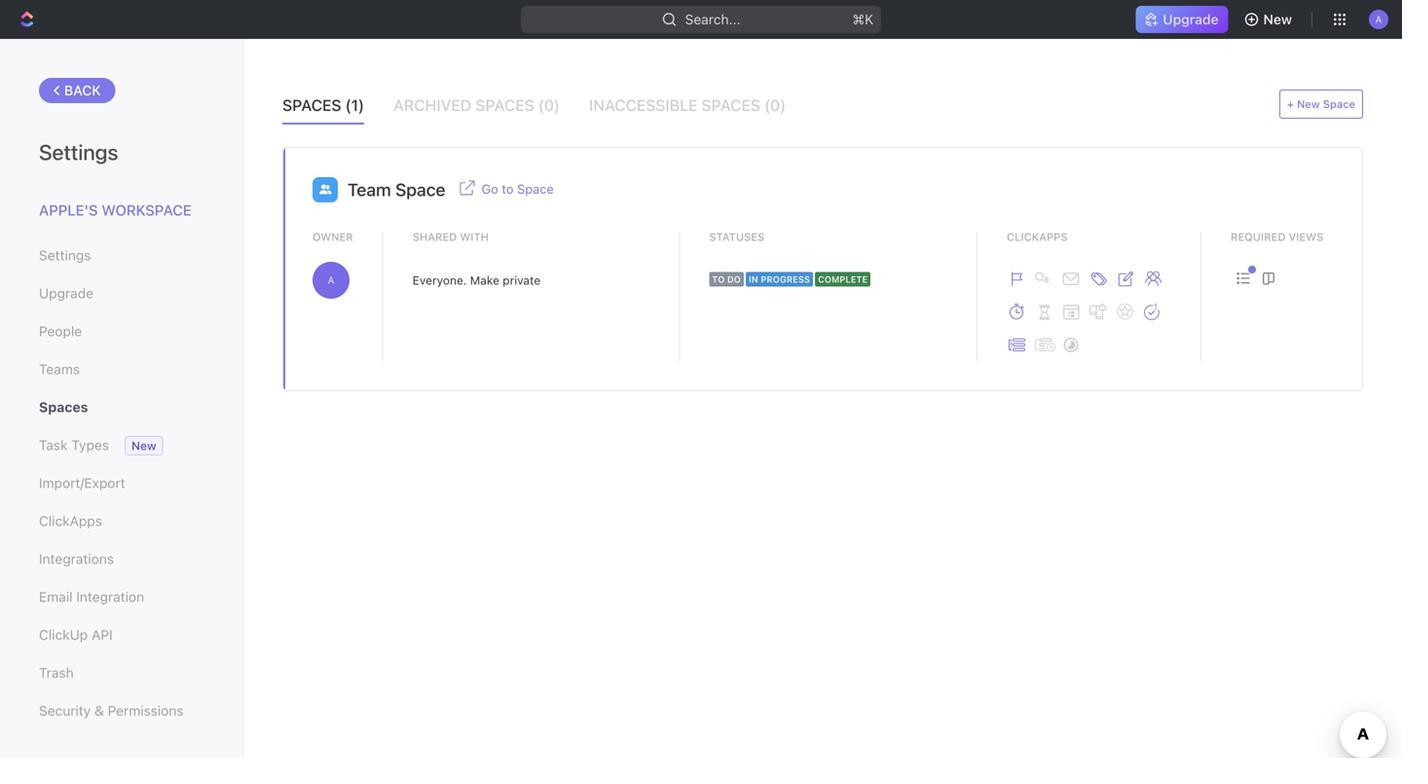 Task type: vqa. For each thing, say whether or not it's contained in the screenshot.


Task type: locate. For each thing, give the bounding box(es) containing it.
to right the go at the top
[[502, 182, 514, 196]]

new right +
[[1298, 98, 1321, 111]]

settings
[[39, 139, 118, 165], [39, 247, 91, 264]]

archived spaces (0)
[[394, 96, 560, 114]]

0 vertical spatial new
[[1264, 11, 1293, 27]]

1 horizontal spatial space
[[517, 182, 554, 196]]

(0) for inaccessible spaces (0)
[[765, 96, 786, 114]]

space right +
[[1324, 98, 1356, 111]]

0 horizontal spatial new
[[132, 439, 156, 453]]

1 vertical spatial clickapps
[[39, 513, 102, 529]]

spaces down teams
[[39, 399, 88, 416]]

new inside settings element
[[132, 439, 156, 453]]

new
[[1264, 11, 1293, 27], [1298, 98, 1321, 111], [132, 439, 156, 453]]

upgrade link left "new" button
[[1136, 6, 1229, 33]]

upgrade up people
[[39, 285, 94, 302]]

0 horizontal spatial (0)
[[539, 96, 560, 114]]

upgrade
[[1164, 11, 1219, 27], [39, 285, 94, 302]]

email integration link
[[39, 581, 204, 614]]

new up 'import/export' "link"
[[132, 439, 156, 453]]

teams
[[39, 361, 80, 378]]

progress
[[761, 275, 811, 285]]

shared with
[[413, 231, 489, 244]]

go
[[482, 182, 499, 196]]

to
[[502, 182, 514, 196], [712, 275, 725, 285]]

upgrade link
[[1136, 6, 1229, 33], [39, 277, 204, 310]]

apple's
[[39, 202, 98, 219]]

2 horizontal spatial new
[[1298, 98, 1321, 111]]

private
[[503, 274, 541, 287]]

1 horizontal spatial a button
[[1364, 4, 1395, 35]]

0 horizontal spatial upgrade
[[39, 285, 94, 302]]

(1)
[[345, 96, 364, 114]]

settings up apple's
[[39, 139, 118, 165]]

owner
[[313, 231, 353, 244]]

trash
[[39, 665, 74, 681]]

upgrade link down settings link
[[39, 277, 204, 310]]

clickup
[[39, 627, 88, 643]]

space inside "link"
[[517, 182, 554, 196]]

+ new space
[[1288, 98, 1356, 111]]

0 horizontal spatial upgrade link
[[39, 277, 204, 310]]

2 (0) from the left
[[765, 96, 786, 114]]

team space
[[348, 179, 446, 200]]

+
[[1288, 98, 1295, 111]]

upgrade left "new" button
[[1164, 11, 1219, 27]]

0 vertical spatial to
[[502, 182, 514, 196]]

clickapps
[[1007, 231, 1068, 244], [39, 513, 102, 529]]

to inside "link"
[[502, 182, 514, 196]]

0 vertical spatial upgrade
[[1164, 11, 1219, 27]]

space right the go at the top
[[517, 182, 554, 196]]

search...
[[685, 11, 741, 27]]

1 settings from the top
[[39, 139, 118, 165]]

1 (0) from the left
[[539, 96, 560, 114]]

1 horizontal spatial upgrade link
[[1136, 6, 1229, 33]]

space for + new space
[[1324, 98, 1356, 111]]

1 vertical spatial settings
[[39, 247, 91, 264]]

settings down apple's
[[39, 247, 91, 264]]

clickapps inside settings element
[[39, 513, 102, 529]]

(0) for archived spaces (0)
[[539, 96, 560, 114]]

(0)
[[539, 96, 560, 114], [765, 96, 786, 114]]

1 vertical spatial new
[[1298, 98, 1321, 111]]

0 horizontal spatial clickapps
[[39, 513, 102, 529]]

to left do
[[712, 275, 725, 285]]

security & permissions
[[39, 703, 184, 719]]

everyone. make private
[[413, 274, 541, 287]]

0 vertical spatial settings
[[39, 139, 118, 165]]

task types
[[39, 437, 109, 453]]

spaces left (1)
[[283, 96, 341, 114]]

archived
[[394, 96, 472, 114]]

do
[[728, 275, 741, 285]]

integration
[[76, 589, 144, 605]]

spaces link
[[39, 391, 204, 424]]

teams link
[[39, 353, 204, 386]]

0 horizontal spatial to
[[502, 182, 514, 196]]

a
[[1376, 13, 1383, 25], [328, 275, 335, 286]]

1 horizontal spatial (0)
[[765, 96, 786, 114]]

2 vertical spatial new
[[132, 439, 156, 453]]

1 vertical spatial a
[[328, 275, 335, 286]]

new up +
[[1264, 11, 1293, 27]]

0 horizontal spatial a button
[[313, 262, 353, 299]]

0 vertical spatial a button
[[1364, 4, 1395, 35]]

a button
[[1364, 4, 1395, 35], [313, 262, 353, 299]]

1 vertical spatial a button
[[313, 262, 353, 299]]

space up 'shared'
[[396, 179, 446, 200]]

1 horizontal spatial a
[[1376, 13, 1383, 25]]

back
[[64, 82, 101, 98]]

import/export
[[39, 475, 125, 491]]

&
[[94, 703, 104, 719]]

to do in progress complete
[[712, 275, 868, 285]]

spaces
[[283, 96, 341, 114], [476, 96, 535, 114], [702, 96, 761, 114], [39, 399, 88, 416]]

2 settings from the top
[[39, 247, 91, 264]]

everyone.
[[413, 274, 467, 287]]

in
[[749, 275, 759, 285]]

1 vertical spatial upgrade
[[39, 285, 94, 302]]

2 horizontal spatial space
[[1324, 98, 1356, 111]]

0 vertical spatial clickapps
[[1007, 231, 1068, 244]]

integrations link
[[39, 543, 204, 576]]

0 horizontal spatial space
[[396, 179, 446, 200]]

go to space
[[482, 182, 554, 196]]

1 horizontal spatial to
[[712, 275, 725, 285]]

space
[[1324, 98, 1356, 111], [396, 179, 446, 200], [517, 182, 554, 196]]

people link
[[39, 315, 204, 348]]

new inside button
[[1264, 11, 1293, 27]]

1 horizontal spatial new
[[1264, 11, 1293, 27]]

1 vertical spatial to
[[712, 275, 725, 285]]



Task type: describe. For each thing, give the bounding box(es) containing it.
with
[[460, 231, 489, 244]]

required views
[[1231, 231, 1324, 244]]

0 horizontal spatial a
[[328, 275, 335, 286]]

security & permissions link
[[39, 695, 204, 728]]

upgrade inside settings element
[[39, 285, 94, 302]]

email integration
[[39, 589, 144, 605]]

1 vertical spatial upgrade link
[[39, 277, 204, 310]]

views
[[1289, 231, 1324, 244]]

types
[[71, 437, 109, 453]]

0 vertical spatial a
[[1376, 13, 1383, 25]]

back link
[[39, 78, 116, 103]]

complete
[[818, 275, 868, 285]]

spaces right inaccessible
[[702, 96, 761, 114]]

settings link
[[39, 239, 204, 272]]

go to space link
[[482, 180, 554, 196]]

people
[[39, 323, 82, 340]]

clickup api
[[39, 627, 113, 643]]

integrations
[[39, 551, 114, 567]]

permissions
[[108, 703, 184, 719]]

spaces right archived
[[476, 96, 535, 114]]

trash link
[[39, 657, 204, 690]]

statuses
[[710, 231, 765, 244]]

api
[[92, 627, 113, 643]]

security
[[39, 703, 91, 719]]

clickup api link
[[39, 619, 204, 652]]

inaccessible spaces (0)
[[589, 96, 786, 114]]

space for go to space
[[517, 182, 554, 196]]

required
[[1231, 231, 1286, 244]]

settings element
[[0, 39, 244, 759]]

email
[[39, 589, 73, 605]]

apple's workspace
[[39, 202, 192, 219]]

make
[[470, 274, 500, 287]]

user group image
[[319, 185, 331, 194]]

1 horizontal spatial clickapps
[[1007, 231, 1068, 244]]

shared
[[413, 231, 457, 244]]

clickapps link
[[39, 505, 204, 538]]

0 vertical spatial upgrade link
[[1136, 6, 1229, 33]]

spaces (1)
[[283, 96, 364, 114]]

team
[[348, 179, 391, 200]]

task
[[39, 437, 68, 453]]

spaces inside settings element
[[39, 399, 88, 416]]

1 horizontal spatial upgrade
[[1164, 11, 1219, 27]]

inaccessible
[[589, 96, 698, 114]]

workspace
[[102, 202, 192, 219]]

new button
[[1237, 4, 1304, 35]]

⌘k
[[853, 11, 874, 27]]

import/export link
[[39, 467, 204, 500]]



